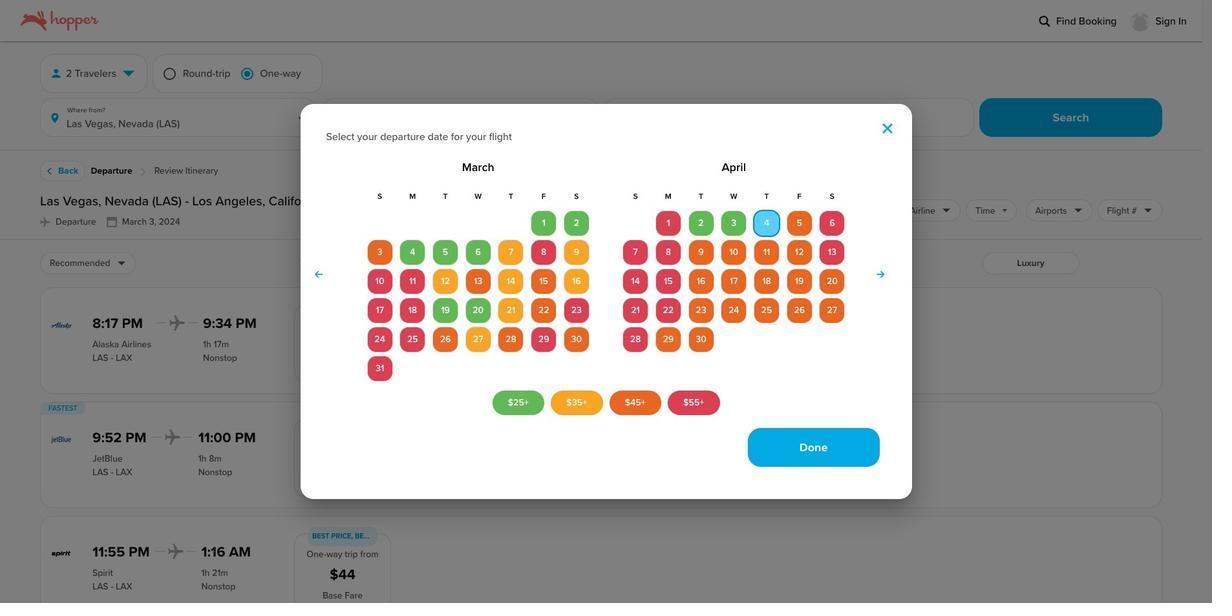 Task type: describe. For each thing, give the bounding box(es) containing it.
departure at 9:52 pm element
[[92, 430, 147, 447]]

layover nonstop  -0d element for duration 1h 8m element
[[198, 466, 256, 479]]

spirit image
[[51, 544, 72, 565]]

b2b airplane icon image for departure at 9:52 pm element at left bottom
[[165, 430, 180, 445]]

departure at 11:55 pm element
[[92, 544, 150, 562]]

arrival at 9:34 pm element
[[203, 315, 257, 333]]

layover nonstop  -0d element for duration 1h 21m element
[[201, 580, 251, 594]]

dropdown image
[[121, 67, 136, 81]]

duration 1h 8m element
[[198, 452, 256, 466]]

b2b airplane icon image for departure at 8:17 pm element
[[169, 315, 185, 331]]

calendar icon image
[[106, 217, 117, 227]]

duration 1h 17m element
[[203, 338, 257, 351]]



Task type: locate. For each thing, give the bounding box(es) containing it.
arrival at 11:00 pm element
[[198, 430, 256, 447]]

option group
[[156, 60, 311, 87]]

departure at 8:17 pm element
[[92, 315, 151, 333]]

dialog
[[300, 104, 912, 500], [300, 104, 912, 500]]

arrival at 1:16 am element
[[201, 544, 251, 562]]

layover nonstop  -0d element down "arrival at 1:16 am" element
[[201, 580, 251, 594]]

b2b airplane icon image
[[40, 217, 50, 227], [169, 315, 185, 331], [165, 430, 180, 445], [168, 544, 183, 560]]

0 horizontal spatial end image
[[816, 206, 825, 215]]

layover nonstop  -0d element down arrival at 9:34 pm element
[[203, 351, 257, 365]]

b2b airplane icon image for departure at 11:55 pm element
[[168, 544, 183, 560]]

1 vertical spatial layover nonstop  -0d element
[[198, 466, 256, 479]]

jetblue image
[[51, 430, 72, 450]]

march element
[[365, 194, 591, 382]]

1 end image from the left
[[816, 206, 825, 215]]

arrow right image
[[876, 271, 884, 280]]

layover nonstop  -0d element
[[203, 351, 257, 365], [198, 466, 256, 479], [201, 580, 251, 594]]

arrow left image
[[315, 271, 323, 280]]

layover nonstop  -0d element for duration 1h 17m element
[[203, 351, 257, 365]]

april element
[[621, 194, 847, 353]]

0 vertical spatial layover nonstop  -0d element
[[203, 351, 257, 365]]

duration 1h 21m element
[[201, 567, 251, 580]]

1 horizontal spatial end image
[[942, 206, 951, 215]]

end image
[[1002, 206, 1007, 215], [1073, 206, 1083, 215], [1144, 206, 1153, 215], [117, 259, 126, 268]]

2 vertical spatial layover nonstop  -0d element
[[201, 580, 251, 594]]

alaska airlines image
[[51, 315, 72, 336]]

layover nonstop  -0d element down arrival at 11:00 pm element at the left of the page
[[198, 466, 256, 479]]

close button icon image
[[882, 123, 892, 134]]

end image
[[816, 206, 825, 215], [942, 206, 951, 215]]

2 end image from the left
[[942, 206, 951, 215]]



Task type: vqa. For each thing, say whether or not it's contained in the screenshot.
TAB LIST
no



